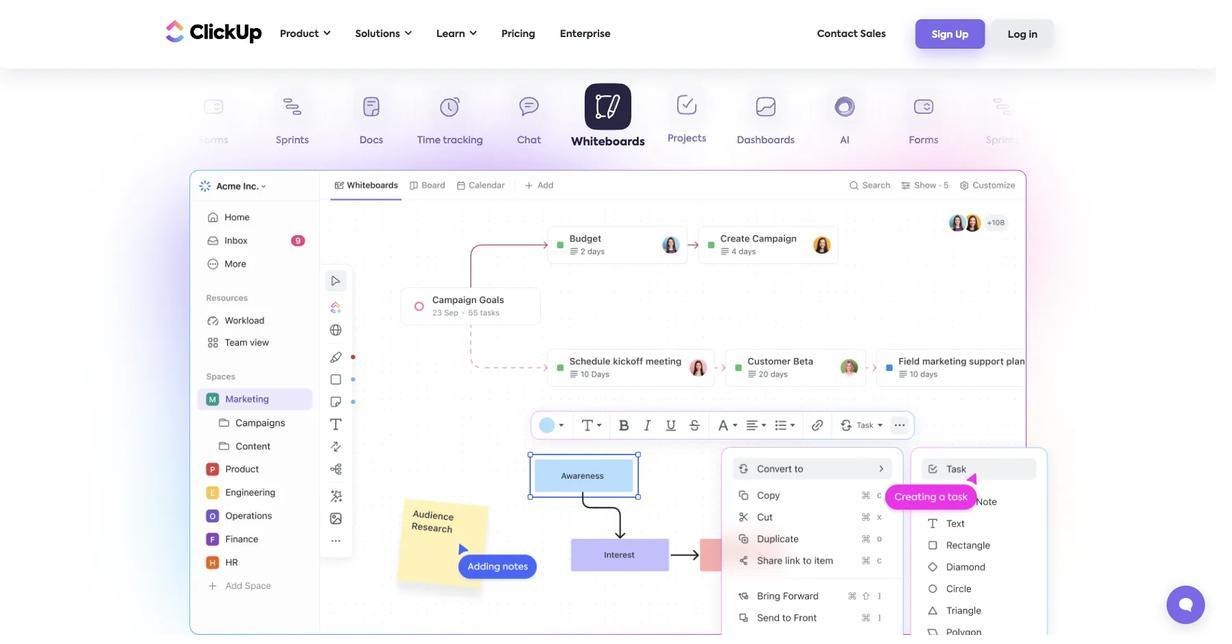 Task type: locate. For each thing, give the bounding box(es) containing it.
docs button
[[332, 88, 411, 151], [1042, 88, 1121, 151]]

pricing
[[501, 29, 535, 39]]

sprints
[[276, 136, 309, 145], [986, 136, 1019, 145]]

1 horizontal spatial forms button
[[884, 88, 963, 151]]

1 horizontal spatial sprints
[[986, 136, 1019, 145]]

time tracking button
[[411, 88, 490, 151]]

1 horizontal spatial docs button
[[1042, 88, 1121, 151]]

forms
[[199, 136, 228, 145], [909, 136, 938, 145]]

2 docs button from the left
[[1042, 88, 1121, 151]]

1 horizontal spatial ai
[[840, 136, 850, 145]]

sprints button
[[253, 88, 332, 151], [963, 88, 1042, 151]]

ai
[[130, 136, 139, 145], [840, 136, 850, 145]]

whiteboards
[[571, 137, 645, 148]]

1 horizontal spatial ai button
[[805, 88, 884, 151]]

pricing link
[[495, 20, 542, 48]]

product
[[280, 29, 319, 39]]

2 ai button from the left
[[805, 88, 884, 151]]

chat
[[517, 136, 541, 145]]

ai button
[[95, 88, 174, 151], [805, 88, 884, 151]]

0 horizontal spatial forms
[[199, 136, 228, 145]]

up
[[955, 30, 969, 40]]

1 horizontal spatial forms
[[909, 136, 938, 145]]

0 horizontal spatial docs
[[359, 136, 383, 145]]

whiteboards button
[[569, 83, 648, 151]]

2 sprints from the left
[[986, 136, 1019, 145]]

1 horizontal spatial docs
[[1070, 136, 1093, 145]]

enterprise
[[560, 29, 611, 39]]

sales
[[860, 29, 886, 39]]

log in
[[1008, 30, 1038, 40]]

contact sales
[[817, 29, 886, 39]]

2 ai from the left
[[840, 136, 850, 145]]

sign
[[932, 30, 953, 40]]

chat button
[[490, 88, 569, 151]]

1 forms from the left
[[199, 136, 228, 145]]

clickup image
[[162, 18, 262, 44]]

0 horizontal spatial ai
[[130, 136, 139, 145]]

0 horizontal spatial docs button
[[332, 88, 411, 151]]

contact
[[817, 29, 858, 39]]

forms button
[[174, 88, 253, 151], [884, 88, 963, 151]]

enterprise link
[[553, 20, 617, 48]]

0 horizontal spatial sprints
[[276, 136, 309, 145]]

1 docs button from the left
[[332, 88, 411, 151]]

1 ai from the left
[[130, 136, 139, 145]]

0 horizontal spatial forms button
[[174, 88, 253, 151]]

docs
[[359, 136, 383, 145], [1070, 136, 1093, 145]]

projects
[[668, 136, 706, 145]]

in
[[1029, 30, 1038, 40]]

1 docs from the left
[[359, 136, 383, 145]]

0 horizontal spatial sprints button
[[253, 88, 332, 151]]

sign up
[[932, 30, 969, 40]]

0 horizontal spatial ai button
[[95, 88, 174, 151]]

1 horizontal spatial sprints button
[[963, 88, 1042, 151]]

solutions button
[[348, 20, 419, 48]]

1 forms button from the left
[[174, 88, 253, 151]]



Task type: describe. For each thing, give the bounding box(es) containing it.
product button
[[273, 20, 337, 48]]

1 sprints button from the left
[[253, 88, 332, 151]]

2 sprints button from the left
[[963, 88, 1042, 151]]

time tracking
[[417, 136, 483, 145]]

1 sprints from the left
[[276, 136, 309, 145]]

sign up button
[[915, 19, 985, 49]]

dashboards
[[737, 136, 795, 145]]

2 docs from the left
[[1070, 136, 1093, 145]]

2 forms from the left
[[909, 136, 938, 145]]

tracking
[[443, 136, 483, 145]]

learn
[[436, 29, 465, 39]]

2 forms button from the left
[[884, 88, 963, 151]]

time
[[417, 136, 441, 145]]

1 ai button from the left
[[95, 88, 174, 151]]

projects button
[[648, 88, 726, 151]]

log
[[1008, 30, 1027, 40]]

log in link
[[991, 19, 1054, 49]]

solutions
[[355, 29, 400, 39]]

dashboards button
[[726, 88, 805, 151]]

whiteboards image
[[189, 170, 1027, 635]]

contact sales link
[[810, 20, 893, 48]]

learn button
[[430, 20, 484, 48]]

chat image
[[704, 432, 1064, 636]]



Task type: vqa. For each thing, say whether or not it's contained in the screenshot.
the Contact Sales Link
yes



